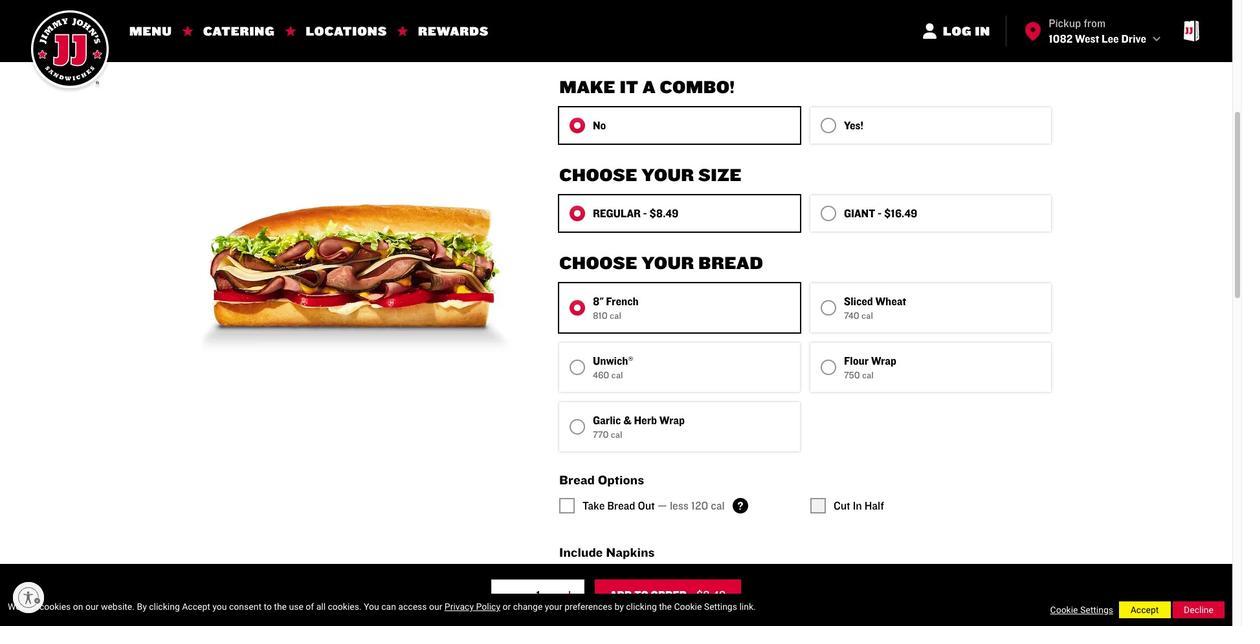 Task type: describe. For each thing, give the bounding box(es) containing it.
regular - $8.49
[[593, 207, 679, 220]]

lee
[[1102, 31, 1120, 45]]

cal inside 8" french 810 cal
[[610, 310, 622, 322]]

750
[[845, 370, 861, 381]]

#8 billy club® image
[[181, 93, 529, 440]]

add to order - $8.49
[[610, 589, 726, 602]]

flour wrap 750 cal
[[845, 354, 897, 381]]

preferences
[[565, 602, 613, 613]]

take
[[583, 499, 605, 513]]

log in
[[944, 23, 991, 39]]

we use cookies on our website. by clicking accept you consent to the use of all cookies. you can access our privacy policy or change your preferences by clicking the cookie settings link.
[[8, 602, 756, 613]]

cookie settings link
[[1051, 606, 1114, 616]]

locations link
[[296, 11, 398, 51]]

in
[[976, 23, 991, 39]]

herb wrap
[[634, 414, 685, 427]]

in
[[853, 499, 862, 513]]

garlic
[[593, 414, 621, 427]]

drive
[[1122, 31, 1147, 45]]

a
[[643, 76, 656, 98]]

you
[[364, 602, 379, 613]]

policy
[[476, 602, 501, 613]]

your
[[545, 602, 563, 613]]

less
[[670, 499, 689, 513]]

cal inside unwich® 460 cal
[[612, 370, 623, 381]]

link.
[[740, 602, 756, 613]]

$16.49
[[885, 207, 918, 220]]

2 clicking from the left
[[626, 602, 657, 613]]

log in link
[[913, 11, 1001, 51]]

giant - $16.49
[[845, 207, 918, 220]]

1 vertical spatial bread
[[560, 473, 595, 488]]

garlic & herb wrap 770 cal
[[593, 414, 685, 441]]

pickup
[[1049, 16, 1082, 29]]

unwich® 460 cal
[[593, 354, 634, 381]]

can
[[382, 602, 396, 613]]

it
[[620, 76, 639, 98]]

out
[[638, 499, 655, 513]]

1 use from the left
[[23, 602, 37, 613]]

make it a combo!
[[560, 76, 735, 98]]

Name text field
[[560, 9, 1052, 45]]

no
[[593, 119, 606, 132]]

privacy
[[445, 602, 474, 613]]

1082
[[1049, 31, 1073, 45]]

update quantity element
[[491, 580, 585, 612]]

decline
[[1185, 606, 1214, 616]]

we
[[8, 602, 20, 613]]

consent
[[229, 602, 262, 613]]

accept button
[[1120, 602, 1171, 619]]

you
[[213, 602, 227, 613]]

size
[[699, 164, 742, 186]]

half
[[865, 499, 885, 513]]

unwich®
[[593, 354, 634, 368]]

napkins
[[620, 572, 659, 586]]

sandwich quantity field
[[523, 581, 554, 611]]

of
[[306, 602, 314, 613]]

yes!
[[845, 119, 864, 132]]

rewards link
[[408, 11, 500, 51]]

pickup from
[[1049, 16, 1106, 29]]

0 horizontal spatial to
[[264, 602, 272, 613]]

privacy policy link
[[445, 602, 501, 613]]

0 vertical spatial bread
[[699, 252, 764, 274]]

all
[[316, 602, 326, 613]]

cookies.
[[328, 602, 362, 613]]

2 our from the left
[[429, 602, 443, 613]]

option group for choose your size
[[560, 196, 1052, 232]]

catering
[[203, 23, 275, 39]]

cart image
[[1181, 21, 1202, 41]]

giant
[[845, 207, 876, 220]]

sliced
[[845, 295, 874, 308]]

cal inside the flour wrap 750 cal
[[863, 370, 874, 381]]

0 horizontal spatial settings
[[705, 602, 738, 613]]

0 horizontal spatial cookie
[[675, 602, 702, 613]]

1 horizontal spatial -
[[690, 589, 694, 602]]

1 clicking from the left
[[149, 602, 180, 613]]

2 use from the left
[[289, 602, 304, 613]]

choose your size
[[560, 164, 742, 186]]

1082 west lee drive
[[1049, 31, 1147, 45]]

8"
[[593, 295, 604, 308]]

regular
[[593, 207, 641, 220]]

west
[[1076, 31, 1100, 45]]

cut
[[834, 499, 851, 513]]

include napkins
[[560, 545, 655, 561]]

order
[[651, 589, 687, 602]]

120
[[692, 499, 709, 513]]

access
[[399, 602, 427, 613]]

1 our from the left
[[85, 602, 99, 613]]

option group for choose your bread
[[560, 284, 1052, 452]]

menu link
[[119, 11, 183, 51]]



Task type: vqa. For each thing, say whether or not it's contained in the screenshot.
that's
no



Task type: locate. For each thing, give the bounding box(es) containing it.
cut in half
[[834, 499, 885, 513]]

option group
[[560, 108, 1052, 144], [560, 196, 1052, 232], [560, 284, 1052, 452]]

cal right the 770
[[611, 429, 623, 441]]

include
[[560, 545, 603, 561]]

cal right 810
[[610, 310, 622, 322]]

cookie settings
[[1051, 606, 1114, 616]]

bread
[[699, 252, 764, 274], [560, 473, 595, 488]]

clicking
[[149, 602, 180, 613], [626, 602, 657, 613]]

1 your from the top
[[642, 164, 695, 186]]

include napkins
[[583, 572, 659, 586]]

0 horizontal spatial $8.49
[[650, 207, 679, 220]]

choose up 8"
[[560, 252, 638, 274]]

2 vertical spatial option group
[[560, 284, 1052, 452]]

1 choose from the top
[[560, 164, 638, 186]]

cal right 120
[[711, 499, 725, 513]]

bread
[[608, 499, 636, 513]]

change
[[513, 602, 543, 613]]

—
[[658, 499, 668, 513]]

accept left the decline
[[1131, 606, 1160, 616]]

locations
[[306, 23, 387, 39]]

cal
[[610, 310, 622, 322], [862, 310, 874, 322], [612, 370, 623, 381], [863, 370, 874, 381], [611, 429, 623, 441], [711, 499, 725, 513]]

settings left accept button
[[1081, 606, 1114, 616]]

770
[[593, 429, 609, 441]]

the left of
[[274, 602, 287, 613]]

1 horizontal spatial use
[[289, 602, 304, 613]]

your for bread
[[642, 252, 695, 274]]

options
[[598, 473, 645, 488]]

0 vertical spatial choose
[[560, 164, 638, 186]]

cal down unwich®
[[612, 370, 623, 381]]

settings
[[705, 602, 738, 613], [1081, 606, 1114, 616]]

1 horizontal spatial bread
[[699, 252, 764, 274]]

460
[[593, 370, 610, 381]]

include napkins element
[[560, 545, 1052, 597]]

- right order
[[690, 589, 694, 602]]

make
[[560, 76, 616, 98]]

by
[[615, 602, 624, 613]]

use left of
[[289, 602, 304, 613]]

use right we
[[23, 602, 37, 613]]

0 horizontal spatial accept
[[182, 602, 210, 613]]

0 horizontal spatial the
[[274, 602, 287, 613]]

1 vertical spatial option group
[[560, 196, 1052, 232]]

3 option group from the top
[[560, 284, 1052, 452]]

the right add
[[660, 602, 672, 613]]

your
[[642, 164, 695, 186], [642, 252, 695, 274]]

0 vertical spatial $8.49
[[650, 207, 679, 220]]

cookies
[[39, 602, 71, 613]]

2 option group from the top
[[560, 196, 1052, 232]]

1 horizontal spatial our
[[429, 602, 443, 613]]

to
[[635, 589, 649, 602], [264, 602, 272, 613]]

0 vertical spatial option group
[[560, 108, 1052, 144]]

2 your from the top
[[642, 252, 695, 274]]

$8.49 down choose your size
[[650, 207, 679, 220]]

0 horizontal spatial bread
[[560, 473, 595, 488]]

accept
[[182, 602, 210, 613], [1131, 606, 1160, 616]]

810
[[593, 310, 608, 322]]

use
[[23, 602, 37, 613], [289, 602, 304, 613]]

bread options
[[560, 473, 645, 488]]

0 horizontal spatial clicking
[[149, 602, 180, 613]]

cal inside sliced wheat 740 cal
[[862, 310, 874, 322]]

1 horizontal spatial accept
[[1131, 606, 1160, 616]]

740
[[845, 310, 860, 322]]

from
[[1084, 16, 1106, 29]]

1 horizontal spatial clicking
[[626, 602, 657, 613]]

the
[[274, 602, 287, 613], [660, 602, 672, 613]]

to down napkins
[[635, 589, 649, 602]]

your for size
[[642, 164, 695, 186]]

choose your bread
[[560, 252, 764, 274]]

choose for choose your bread
[[560, 252, 638, 274]]

option group for make it a combo!
[[560, 108, 1052, 144]]

menu
[[130, 23, 172, 39]]

$8.49
[[650, 207, 679, 220], [697, 589, 726, 602]]

- right the giant
[[878, 207, 882, 220]]

your up 'regular - $8.49'
[[642, 164, 695, 186]]

- for giant
[[878, 207, 882, 220]]

- for regular
[[644, 207, 647, 220]]

french
[[606, 295, 639, 308]]

include
[[583, 572, 618, 586]]

catering link
[[193, 11, 285, 51]]

log
[[944, 23, 972, 39]]

option group containing regular - $8.49
[[560, 196, 1052, 232]]

$8.49 left link.
[[697, 589, 726, 602]]

0 vertical spatial your
[[642, 164, 695, 186]]

accept inside button
[[1131, 606, 1160, 616]]

0 horizontal spatial our
[[85, 602, 99, 613]]

1 vertical spatial choose
[[560, 252, 638, 274]]

choose
[[560, 164, 638, 186], [560, 252, 638, 274]]

bread options element
[[560, 473, 1052, 525]]

add
[[610, 589, 632, 602]]

by
[[137, 602, 147, 613]]

2 choose from the top
[[560, 252, 638, 274]]

0 horizontal spatial -
[[644, 207, 647, 220]]

1 horizontal spatial the
[[660, 602, 672, 613]]

accept left you
[[182, 602, 210, 613]]

take bread out — less 120 cal
[[583, 499, 725, 513]]

wheat
[[876, 295, 907, 308]]

2 horizontal spatial -
[[878, 207, 882, 220]]

cal right 740 at the right of page
[[862, 310, 874, 322]]

our right on
[[85, 602, 99, 613]]

$8.49 inside option group
[[650, 207, 679, 220]]

cal inside bread options element
[[711, 499, 725, 513]]

flour wrap
[[845, 354, 897, 368]]

jimmy john's - home image
[[28, 10, 111, 93]]

or
[[503, 602, 511, 613]]

1 vertical spatial $8.49
[[697, 589, 726, 602]]

- right regular
[[644, 207, 647, 220]]

cal down flour wrap
[[863, 370, 874, 381]]

8" french 810 cal
[[593, 295, 639, 322]]

2 the from the left
[[660, 602, 672, 613]]

1 horizontal spatial cookie
[[1051, 606, 1079, 616]]

option group containing 8" french
[[560, 284, 1052, 452]]

settings left link.
[[705, 602, 738, 613]]

0 horizontal spatial use
[[23, 602, 37, 613]]

choose for choose your size
[[560, 164, 638, 186]]

on
[[73, 602, 83, 613]]

decline button
[[1174, 602, 1225, 619]]

your down 'regular - $8.49'
[[642, 252, 695, 274]]

1 horizontal spatial settings
[[1081, 606, 1114, 616]]

cookie
[[675, 602, 702, 613], [1051, 606, 1079, 616]]

cal inside garlic & herb wrap 770 cal
[[611, 429, 623, 441]]

sliced wheat 740 cal
[[845, 295, 907, 322]]

1 the from the left
[[274, 602, 287, 613]]

&
[[624, 414, 632, 427]]

1 vertical spatial your
[[642, 252, 695, 274]]

1 horizontal spatial to
[[635, 589, 649, 602]]

option group containing no
[[560, 108, 1052, 144]]

rewards
[[418, 23, 489, 39]]

to right consent
[[264, 602, 272, 613]]

napkins
[[606, 545, 655, 561]]

choose up regular
[[560, 164, 638, 186]]

1 horizontal spatial $8.49
[[697, 589, 726, 602]]

website.
[[101, 602, 135, 613]]

combo!
[[660, 76, 735, 98]]

1 option group from the top
[[560, 108, 1052, 144]]

our right access
[[429, 602, 443, 613]]



